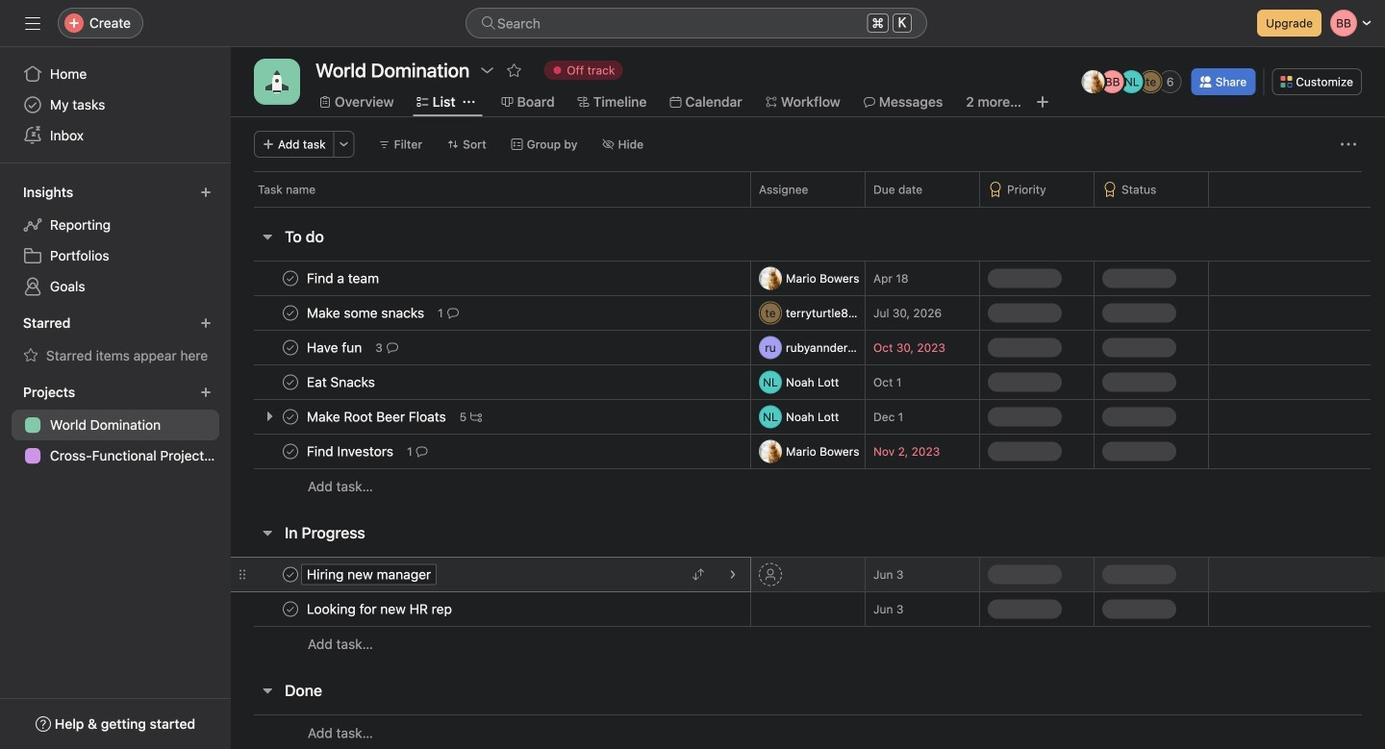 Task type: vqa. For each thing, say whether or not it's contained in the screenshot.
Incomplete associated with Incomplete
no



Task type: locate. For each thing, give the bounding box(es) containing it.
task name text field inside looking for new hr rep cell
[[303, 600, 458, 619]]

mark complete image inside have fun cell
[[279, 336, 302, 359]]

1 comment image
[[447, 307, 459, 319]]

mark complete image inside the eat snacks cell
[[279, 371, 302, 394]]

rocket image
[[266, 70, 289, 93]]

collapse task list for this group image
[[260, 229, 275, 244], [260, 683, 275, 699]]

0 vertical spatial mark complete image
[[279, 302, 302, 325]]

Task name text field
[[303, 269, 385, 288], [303, 304, 430, 323], [303, 407, 452, 427], [303, 565, 437, 584]]

task name text field inside make some snacks cell
[[303, 304, 430, 323]]

mark complete checkbox inside the find investors cell
[[279, 440, 302, 463]]

3 task name text field from the top
[[303, 442, 399, 461]]

mark complete checkbox for hiring new manager cell
[[279, 563, 302, 586]]

looking for new hr rep cell
[[231, 592, 750, 627]]

0 vertical spatial mark complete checkbox
[[279, 336, 302, 359]]

4 task name text field from the top
[[303, 600, 458, 619]]

mark complete checkbox inside hiring new manager cell
[[279, 563, 302, 586]]

new insights image
[[200, 187, 212, 198]]

eat snacks cell
[[231, 365, 750, 400]]

row
[[231, 171, 1385, 207], [254, 206, 1371, 208], [231, 261, 1385, 296], [231, 295, 1385, 331], [231, 330, 1385, 366], [231, 365, 1385, 400], [231, 399, 1385, 435], [231, 434, 1385, 470], [231, 469, 1385, 504], [231, 557, 1385, 593], [231, 592, 1385, 627], [231, 626, 1385, 662], [231, 715, 1385, 750]]

mark complete checkbox inside have fun cell
[[279, 336, 302, 359]]

mark complete image for mark complete checkbox inside the find a team cell
[[279, 267, 302, 290]]

1 task name text field from the top
[[303, 338, 368, 357]]

2 mark complete checkbox from the top
[[279, 302, 302, 325]]

1 mark complete checkbox from the top
[[279, 336, 302, 359]]

1 mark complete image from the top
[[279, 267, 302, 290]]

Task name text field
[[303, 338, 368, 357], [303, 373, 381, 392], [303, 442, 399, 461], [303, 600, 458, 619]]

task name text field inside make root beer floats cell
[[303, 407, 452, 427]]

1 task name text field from the top
[[303, 269, 385, 288]]

mark complete checkbox inside the find a team cell
[[279, 267, 302, 290]]

task name text field for mark complete checkbox inside looking for new hr rep cell
[[303, 600, 458, 619]]

mark complete image for mark complete checkbox inside looking for new hr rep cell
[[279, 598, 302, 621]]

mark complete checkbox inside looking for new hr rep cell
[[279, 598, 302, 621]]

2 mark complete image from the top
[[279, 371, 302, 394]]

1 vertical spatial mark complete image
[[279, 336, 302, 359]]

4 mark complete image from the top
[[279, 563, 302, 586]]

mark complete checkbox inside make root beer floats cell
[[279, 406, 302, 429]]

3 task name text field from the top
[[303, 407, 452, 427]]

task name text field inside the eat snacks cell
[[303, 373, 381, 392]]

task name text field inside have fun cell
[[303, 338, 368, 357]]

mark complete image for have fun cell
[[279, 336, 302, 359]]

find investors cell
[[231, 434, 750, 470]]

2 vertical spatial mark complete image
[[279, 406, 302, 429]]

more actions image
[[338, 139, 350, 150]]

1 mark complete image from the top
[[279, 302, 302, 325]]

4 task name text field from the top
[[303, 565, 437, 584]]

starred element
[[0, 306, 231, 375]]

2 mark complete checkbox from the top
[[279, 406, 302, 429]]

mark complete image
[[279, 302, 302, 325], [279, 336, 302, 359], [279, 406, 302, 429]]

Mark complete checkbox
[[279, 267, 302, 290], [279, 302, 302, 325], [279, 371, 302, 394], [279, 563, 302, 586], [279, 598, 302, 621]]

task name text field for mark complete checkbox inside the find a team cell
[[303, 269, 385, 288]]

1 vertical spatial mark complete checkbox
[[279, 406, 302, 429]]

1 vertical spatial collapse task list for this group image
[[260, 683, 275, 699]]

task name text field inside the find investors cell
[[303, 442, 399, 461]]

mark complete image
[[279, 267, 302, 290], [279, 371, 302, 394], [279, 440, 302, 463], [279, 563, 302, 586], [279, 598, 302, 621]]

mark complete image inside looking for new hr rep cell
[[279, 598, 302, 621]]

1 collapse task list for this group image from the top
[[260, 229, 275, 244]]

mark complete image for mark complete checkbox inside the the eat snacks cell
[[279, 371, 302, 394]]

mark complete image inside the find a team cell
[[279, 267, 302, 290]]

2 vertical spatial mark complete checkbox
[[279, 440, 302, 463]]

new project or portfolio image
[[200, 387, 212, 398]]

task name text field for mark complete option within the have fun cell
[[303, 338, 368, 357]]

mark complete image inside hiring new manager cell
[[279, 563, 302, 586]]

details image
[[727, 569, 739, 581]]

hiring new manager cell
[[231, 557, 751, 593]]

3 mark complete checkbox from the top
[[279, 371, 302, 394]]

show options image
[[479, 63, 495, 78]]

5 mark complete image from the top
[[279, 598, 302, 621]]

2 task name text field from the top
[[303, 304, 430, 323]]

None field
[[466, 8, 927, 38]]

1 mark complete checkbox from the top
[[279, 267, 302, 290]]

0 vertical spatial collapse task list for this group image
[[260, 229, 275, 244]]

3 mark complete checkbox from the top
[[279, 440, 302, 463]]

mark complete checkbox inside the eat snacks cell
[[279, 371, 302, 394]]

2 task name text field from the top
[[303, 373, 381, 392]]

Mark complete checkbox
[[279, 336, 302, 359], [279, 406, 302, 429], [279, 440, 302, 463]]

more actions image
[[1341, 137, 1357, 152]]

2 mark complete image from the top
[[279, 336, 302, 359]]

4 mark complete checkbox from the top
[[279, 563, 302, 586]]

mark complete checkbox inside make some snacks cell
[[279, 302, 302, 325]]

add to starred image
[[506, 63, 522, 78]]

task name text field inside hiring new manager cell
[[303, 565, 437, 584]]

global element
[[0, 47, 231, 163]]

3 comments image
[[387, 342, 398, 354]]

5 mark complete checkbox from the top
[[279, 598, 302, 621]]

task name text field inside the find a team cell
[[303, 269, 385, 288]]

task name text field for mark complete option within the find investors cell
[[303, 442, 399, 461]]

mark complete checkbox for the find a team cell
[[279, 267, 302, 290]]

make root beer floats cell
[[231, 399, 750, 435]]



Task type: describe. For each thing, give the bounding box(es) containing it.
mark complete checkbox for make some snacks cell
[[279, 302, 302, 325]]

have fun cell
[[231, 330, 750, 366]]

projects element
[[0, 375, 231, 475]]

add items to starred image
[[200, 318, 212, 329]]

move tasks between sections image
[[693, 569, 704, 581]]

tab actions image
[[463, 96, 475, 108]]

Search tasks, projects, and more text field
[[466, 8, 927, 38]]

header to do tree grid
[[231, 261, 1385, 504]]

expand subtask list for the task make root beer floats image
[[262, 409, 277, 424]]

mark complete image for mark complete checkbox within the hiring new manager cell
[[279, 563, 302, 586]]

mark complete checkbox for looking for new hr rep cell
[[279, 598, 302, 621]]

make some snacks cell
[[231, 295, 750, 331]]

mark complete image for make some snacks cell
[[279, 302, 302, 325]]

insights element
[[0, 175, 231, 306]]

task name text field for mark complete checkbox inside make some snacks cell
[[303, 304, 430, 323]]

task name text field for mark complete checkbox within the hiring new manager cell
[[303, 565, 437, 584]]

task name text field for mark complete checkbox inside the the eat snacks cell
[[303, 373, 381, 392]]

mark complete checkbox for have fun cell
[[279, 336, 302, 359]]

2 collapse task list for this group image from the top
[[260, 683, 275, 699]]

1 comment image
[[416, 446, 428, 457]]

5 subtasks image
[[471, 411, 482, 423]]

collapse task list for this group image
[[260, 525, 275, 541]]

3 mark complete image from the top
[[279, 406, 302, 429]]

add tab image
[[1035, 94, 1051, 110]]

mark complete checkbox for the eat snacks cell
[[279, 371, 302, 394]]

find a team cell
[[231, 261, 750, 296]]

3 mark complete image from the top
[[279, 440, 302, 463]]

hide sidebar image
[[25, 15, 40, 31]]

mark complete checkbox for the find investors cell
[[279, 440, 302, 463]]

header in progress tree grid
[[231, 557, 1385, 662]]



